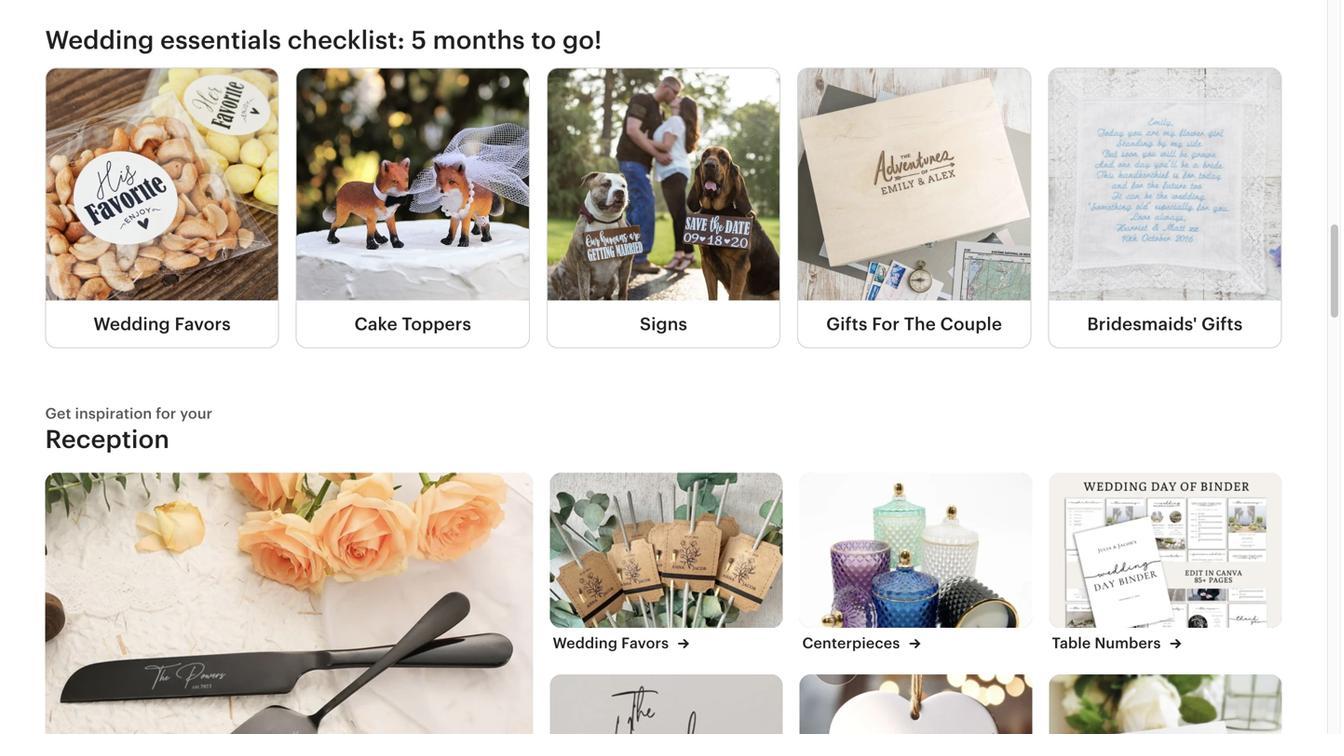 Task type: vqa. For each thing, say whether or not it's contained in the screenshot.
rvmetalshop
no



Task type: locate. For each thing, give the bounding box(es) containing it.
gifts for the couple
[[827, 314, 1003, 334]]

bridesmaids' gifts
[[1088, 314, 1243, 334]]

signs link
[[547, 67, 781, 349]]

gifts right the 'bridesmaids''
[[1202, 314, 1243, 334]]

0 horizontal spatial gifts
[[827, 314, 868, 334]]

1 horizontal spatial gifts
[[1202, 314, 1243, 334]]

0 vertical spatial wedding favors
[[94, 314, 231, 334]]

wedding for centerpieces
[[553, 635, 618, 652]]

favors
[[175, 314, 231, 334], [622, 635, 669, 652]]

cake toppers link
[[296, 67, 530, 349]]

to
[[531, 25, 557, 54]]

gifts
[[827, 314, 868, 334], [1202, 314, 1243, 334]]

1 horizontal spatial favors
[[622, 635, 669, 652]]

gifts left for
[[827, 314, 868, 334]]

wedding favors
[[94, 314, 231, 334], [553, 635, 673, 652]]

0 vertical spatial wedding favors link
[[45, 67, 279, 349]]

get
[[45, 406, 71, 422]]

2 vertical spatial wedding
[[553, 635, 618, 652]]

couple
[[941, 314, 1003, 334]]

wedding favors for centerpieces
[[553, 635, 673, 652]]

wedding favors link for cake toppers
[[45, 67, 279, 349]]

get inspiration for your reception
[[45, 406, 213, 454]]

checklist:
[[288, 25, 405, 54]]

5
[[411, 25, 427, 54]]

0 vertical spatial wedding
[[45, 25, 154, 54]]

1 vertical spatial wedding
[[94, 314, 170, 334]]

essentials
[[160, 25, 282, 54]]

cake
[[355, 314, 398, 334]]

toppers
[[402, 314, 472, 334]]

reception
[[45, 425, 170, 454]]

cake toppers
[[355, 314, 472, 334]]

1 horizontal spatial wedding favors link
[[550, 473, 783, 658]]

bridesmaids' gifts link
[[1049, 67, 1283, 349]]

numbers
[[1095, 635, 1162, 652]]

1 vertical spatial wedding favors
[[553, 635, 673, 652]]

1 vertical spatial favors
[[622, 635, 669, 652]]

0 horizontal spatial wedding favors link
[[45, 67, 279, 349]]

0 horizontal spatial wedding favors
[[94, 314, 231, 334]]

1 horizontal spatial wedding favors
[[553, 635, 673, 652]]

0 vertical spatial favors
[[175, 314, 231, 334]]

0 horizontal spatial favors
[[175, 314, 231, 334]]

wedding favors link
[[45, 67, 279, 349], [550, 473, 783, 658]]

wedding
[[45, 25, 154, 54], [94, 314, 170, 334], [553, 635, 618, 652]]

1 vertical spatial wedding favors link
[[550, 473, 783, 658]]



Task type: describe. For each thing, give the bounding box(es) containing it.
inspiration
[[75, 406, 152, 422]]

table numbers link
[[1050, 473, 1283, 658]]

wedding favors for cake toppers
[[94, 314, 231, 334]]

2 gifts from the left
[[1202, 314, 1243, 334]]

signs
[[640, 314, 688, 334]]

1 gifts from the left
[[827, 314, 868, 334]]

wedding for cake toppers
[[94, 314, 170, 334]]

for
[[872, 314, 900, 334]]

favors for cake toppers
[[175, 314, 231, 334]]

favors for centerpieces
[[622, 635, 669, 652]]

months
[[433, 25, 525, 54]]

gifts for the couple link
[[798, 67, 1032, 349]]

go!
[[563, 25, 602, 54]]

centerpieces
[[803, 635, 904, 652]]

table numbers
[[1052, 635, 1165, 652]]

your
[[180, 406, 213, 422]]

bridesmaids'
[[1088, 314, 1198, 334]]

wedding favors link for centerpieces
[[550, 473, 783, 658]]

table
[[1052, 635, 1092, 652]]

wedding essentials checklist: 5 months to go!
[[45, 25, 602, 54]]

for
[[156, 406, 176, 422]]

centerpieces link
[[800, 473, 1033, 658]]

the
[[905, 314, 936, 334]]



